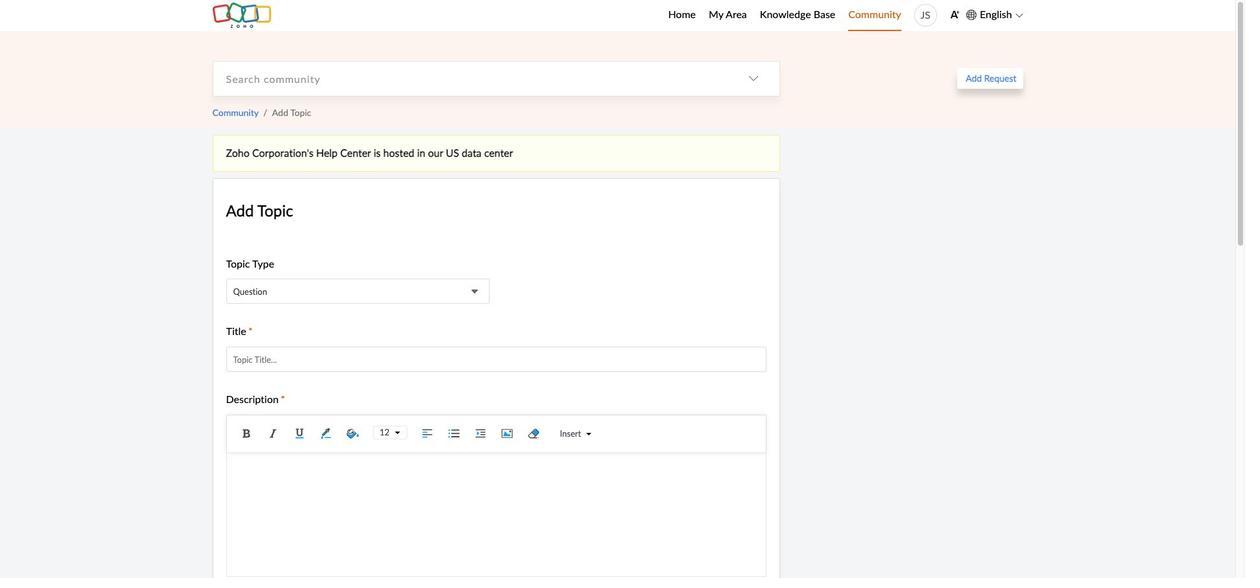 Task type: vqa. For each thing, say whether or not it's contained in the screenshot.
Search articles field at top
no



Task type: locate. For each thing, give the bounding box(es) containing it.
user preference image
[[950, 10, 960, 19]]

Search community  field
[[213, 61, 728, 96]]

insert image image
[[497, 424, 517, 443]]

indent image
[[471, 424, 490, 443]]

topic type element
[[226, 279, 490, 305]]

background color image
[[343, 424, 362, 443]]

clear formatting image
[[524, 424, 543, 443]]

user preference element
[[950, 6, 960, 25]]

choose category image
[[748, 73, 759, 84]]

align image
[[418, 424, 437, 443]]

font color image
[[316, 424, 336, 443]]

italic (ctrl+i) image
[[263, 424, 283, 443]]

choose languages element
[[967, 6, 1024, 23]]

underline (ctrl+u) image
[[290, 424, 309, 443]]

Topic Title... field
[[226, 347, 767, 372]]

lists image
[[444, 424, 464, 443]]



Task type: describe. For each thing, give the bounding box(es) containing it.
insert options image
[[582, 432, 592, 437]]

choose category element
[[728, 61, 780, 96]]

font size image
[[390, 431, 400, 436]]

bold (ctrl+b) image
[[236, 424, 256, 443]]



